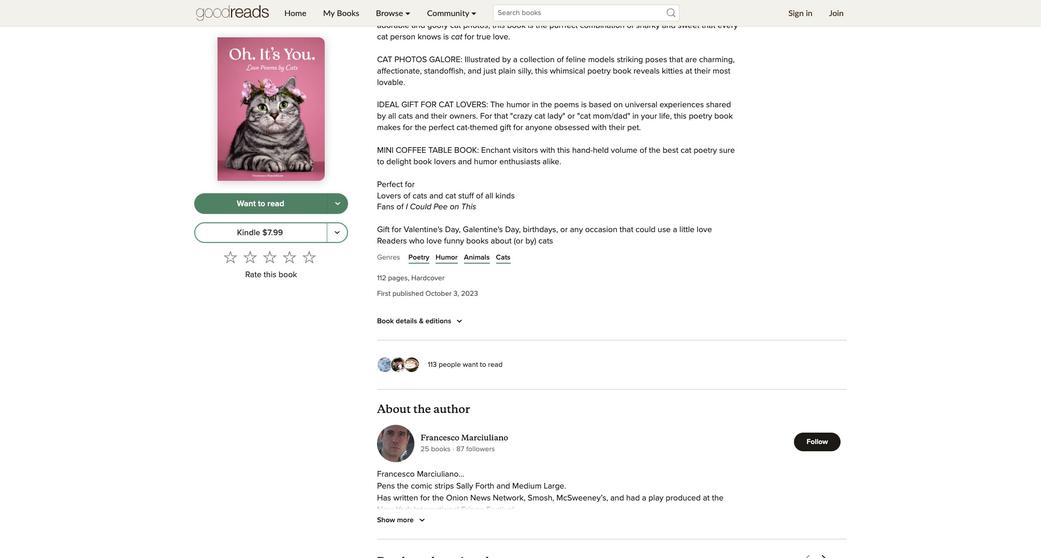 Task type: describe. For each thing, give the bounding box(es) containing it.
york
[[396, 506, 412, 514]]

my books
[[323, 8, 359, 18]]

by)
[[526, 237, 537, 245]]

genres
[[377, 254, 400, 261]]

a inside gift for valentine's day, galentine's day, birthdays, or any occasion that could use a little love readers who love funny books about (or by) cats
[[673, 226, 678, 234]]

animals
[[464, 254, 490, 261]]

ideal gift for cat lovers: the humor in the poems is based on universal experiences shared by all cats and their owners. for that "crazy cat lady" or "cat mom/dad" in your life, this poetry book makes for the perfect cat-themed gift for anyone obsessed with their pet.
[[377, 101, 733, 132]]

poetry inside ideal gift for cat lovers: the humor in the poems is based on universal experiences shared by all cats and their owners. for that "crazy cat lady" or "cat mom/dad" in your life, this poetry book makes for the perfect cat-themed gift for anyone obsessed with their pet.
[[689, 112, 713, 120]]

of inside cat photos galore: illustrated by a collection of feline models striking poses that are charming, affectionate, standoffish, and just plain silly, this whimsical poetry book reveals kitties at their most lovable.
[[557, 55, 564, 64]]

cat for true love.
[[451, 33, 510, 41]]

emmys).
[[377, 530, 407, 538]]

written
[[393, 494, 418, 502]]

and inside mini coffee table book: enchant visitors with this hand-held volume of the best cat poetry sure to delight book lovers and humor enthusiasts alike.
[[458, 157, 472, 166]]

rate this book element
[[194, 247, 348, 283]]

fringe
[[461, 506, 484, 514]]

this inside ideal gift for cat lovers: the humor in the poems is based on universal experiences shared by all cats and their owners. for that "crazy cat lady" or "cat mom/dad" in your life, this poetry book makes for the perfect cat-themed gift for anyone obsessed with their pet.
[[674, 112, 687, 120]]

silly,
[[518, 67, 533, 75]]

the up written
[[397, 482, 409, 490]]

marciuliano
[[461, 432, 508, 442]]

this
[[461, 203, 476, 211]]

want to read
[[237, 199, 284, 208]]

with inside ideal gift for cat lovers: the humor in the poems is based on universal experiences shared by all cats and their owners. for that "crazy cat lady" or "cat mom/dad" in your life, this poetry book makes for the perfect cat-themed gift for anyone obsessed with their pet.
[[592, 123, 607, 132]]

series
[[502, 518, 523, 526]]

most
[[713, 67, 731, 75]]

book details & editions
[[377, 318, 451, 325]]

first published october 3, 2023
[[377, 290, 478, 297]]

gift
[[377, 226, 390, 234]]

0 vertical spatial in
[[806, 8, 813, 18]]

$7.99
[[262, 228, 283, 237]]

rate 4 out of 5 image
[[283, 250, 296, 264]]

affectionate,
[[377, 67, 422, 75]]

for inside gift for valentine's day, galentine's day, birthdays, or any occasion that could use a little love readers who love funny books about (or by) cats
[[392, 226, 402, 234]]

humor
[[436, 254, 458, 261]]

feline
[[566, 55, 586, 64]]

and inside perfect for lovers of cats and cat stuff of all kinds fans of i could pee on this
[[430, 191, 443, 200]]

follow button
[[794, 432, 841, 451]]

25 books
[[421, 445, 451, 453]]

at inside francesco marciuliano... pens the comic strips sally forth and medium large. has written for the onion news network, smosh, mcsweeney's, and had a play produced at the new york international fringe festival. served as head writer for the pbs series seemore's playhouse (for which his script won two regional emmys).
[[703, 494, 710, 502]]

served
[[377, 518, 403, 526]]

october
[[426, 290, 452, 297]]

owners.
[[450, 112, 478, 120]]

join link
[[821, 0, 852, 26]]

the up international
[[432, 494, 444, 502]]

first
[[377, 290, 391, 297]]

113 people want to read
[[428, 361, 503, 368]]

on inside ideal gift for cat lovers: the humor in the poems is based on universal experiences shared by all cats and their owners. for that "crazy cat lady" or "cat mom/dad" in your life, this poetry book makes for the perfect cat-themed gift for anyone obsessed with their pet.
[[614, 101, 623, 109]]

strips
[[435, 482, 454, 490]]

hand-
[[572, 146, 593, 154]]

about
[[377, 402, 411, 416]]

could
[[410, 203, 432, 211]]

of up 'i'
[[403, 191, 411, 200]]

▾ for community ▾
[[471, 8, 477, 18]]

2 day, from the left
[[505, 226, 521, 234]]

sign in link
[[780, 0, 821, 26]]

the right about
[[414, 402, 431, 416]]

0 horizontal spatial in
[[532, 101, 539, 109]]

best
[[663, 146, 679, 154]]

book inside mini coffee table book: enchant visitors with this hand-held volume of the best cat poetry sure to delight book lovers and humor enthusiasts alike.
[[414, 157, 432, 166]]

about the author
[[377, 402, 470, 416]]

a inside francesco marciuliano... pens the comic strips sally forth and medium large. has written for the onion news network, smosh, mcsweeney's, and had a play produced at the new york international fringe festival. served as head writer for the pbs series seemore's playhouse (for which his script won two regional emmys).
[[642, 494, 647, 502]]

0 horizontal spatial their
[[431, 112, 447, 120]]

kindle $7.99 link
[[194, 222, 327, 243]]

poems
[[554, 101, 579, 109]]

poetry inside cat photos galore: illustrated by a collection of feline models striking poses that are charming, affectionate, standoffish, and just plain silly, this whimsical poetry book reveals kitties at their most lovable.
[[588, 67, 611, 75]]

follow
[[807, 438, 828, 445]]

produced
[[666, 494, 701, 502]]

cats inside gift for valentine's day, galentine's day, birthdays, or any occasion that could use a little love readers who love funny books about (or by) cats
[[539, 237, 553, 245]]

book
[[377, 318, 394, 325]]

join
[[829, 8, 844, 18]]

0 vertical spatial love
[[697, 226, 712, 234]]

fans
[[377, 203, 395, 211]]

for right makes
[[403, 123, 413, 132]]

for left true
[[465, 33, 475, 41]]

forth
[[475, 482, 495, 490]]

valentine's
[[404, 226, 443, 234]]

community ▾
[[427, 8, 477, 18]]

by inside ideal gift for cat lovers: the humor in the poems is based on universal experiences shared by all cats and their owners. for that "crazy cat lady" or "cat mom/dad" in your life, this poetry book makes for the perfect cat-themed gift for anyone obsessed with their pet.
[[377, 112, 386, 120]]

followers
[[466, 445, 495, 453]]

this right the "rate"
[[264, 271, 277, 279]]

readers
[[377, 237, 407, 245]]

for down the "crazy
[[514, 123, 523, 132]]

show more
[[377, 517, 414, 524]]

this inside cat photos galore: illustrated by a collection of feline models striking poses that are charming, affectionate, standoffish, and just plain silly, this whimsical poetry book reveals kitties at their most lovable.
[[535, 67, 548, 75]]

universal
[[625, 101, 658, 109]]

which
[[619, 518, 641, 526]]

that inside ideal gift for cat lovers: the humor in the poems is based on universal experiences shared by all cats and their owners. for that "crazy cat lady" or "cat mom/dad" in your life, this poetry book makes for the perfect cat-themed gift for anyone obsessed with their pet.
[[494, 112, 508, 120]]

of left 'i'
[[397, 203, 404, 211]]

browse
[[376, 8, 403, 18]]

mcsweeney's,
[[557, 494, 608, 502]]

marciuliano...
[[417, 470, 464, 478]]

script
[[655, 518, 675, 526]]

francesco marciuliano link
[[421, 432, 508, 443]]

about
[[491, 237, 512, 245]]

francesco marciuliano
[[421, 432, 508, 442]]

pet.
[[627, 123, 641, 132]]

25
[[421, 445, 429, 453]]

with inside mini coffee table book: enchant visitors with this hand-held volume of the best cat poetry sure to delight book lovers and humor enthusiasts alike.
[[540, 146, 555, 154]]

the down fringe at the left of page
[[471, 518, 482, 526]]

delight
[[387, 157, 411, 166]]

makes
[[377, 123, 401, 132]]

could
[[636, 226, 656, 234]]

by inside cat photos galore: illustrated by a collection of feline models striking poses that are charming, affectionate, standoffish, and just plain silly, this whimsical poetry book reveals kitties at their most lovable.
[[502, 55, 511, 64]]

cat inside perfect for lovers of cats and cat stuff of all kinds fans of i could pee on this
[[445, 191, 456, 200]]

editions
[[426, 318, 451, 325]]

2 vertical spatial their
[[609, 123, 625, 132]]

rate 2 out of 5 image
[[243, 250, 257, 264]]

poetry link
[[409, 252, 430, 263]]

smosh,
[[528, 494, 555, 502]]

humor inside ideal gift for cat lovers: the humor in the poems is based on universal experiences shared by all cats and their owners. for that "crazy cat lady" or "cat mom/dad" in your life, this poetry book makes for the perfect cat-themed gift for anyone obsessed with their pet.
[[507, 101, 530, 109]]

kindle $7.99
[[237, 228, 283, 237]]

coffee
[[396, 146, 426, 154]]

the up regional
[[712, 494, 724, 502]]

the left the perfect
[[415, 123, 427, 132]]

festival.
[[487, 506, 516, 514]]

and inside cat photos galore: illustrated by a collection of feline models striking poses that are charming, affectionate, standoffish, and just plain silly, this whimsical poetry book reveals kitties at their most lovable.
[[468, 67, 482, 75]]

for down fringe at the left of page
[[459, 518, 468, 526]]

won
[[677, 518, 693, 526]]

comic
[[411, 482, 433, 490]]

occasion
[[585, 226, 618, 234]]

cat inside mini coffee table book: enchant visitors with this hand-held volume of the best cat poetry sure to delight book lovers and humor enthusiasts alike.
[[681, 146, 692, 154]]

network,
[[493, 494, 526, 502]]

gift
[[402, 101, 419, 109]]

kitties
[[662, 67, 683, 75]]

for
[[480, 112, 492, 120]]

rate 3 out of 5 image
[[263, 250, 276, 264]]

large.
[[544, 482, 566, 490]]

has
[[377, 494, 391, 502]]

reveals
[[634, 67, 660, 75]]

that inside gift for valentine's day, galentine's day, birthdays, or any occasion that could use a little love readers who love funny books about (or by) cats
[[620, 226, 634, 234]]

based
[[589, 101, 612, 109]]

sign in
[[789, 8, 813, 18]]



Task type: vqa. For each thing, say whether or not it's contained in the screenshot.
bestselling
no



Task type: locate. For each thing, give the bounding box(es) containing it.
rate 1 out of 5 image
[[224, 250, 237, 264]]

books down galentine's on the left of page
[[466, 237, 489, 245]]

2 vertical spatial in
[[633, 112, 639, 120]]

cats inside ideal gift for cat lovers: the humor in the poems is based on universal experiences shared by all cats and their owners. for that "crazy cat lady" or "cat mom/dad" in your life, this poetry book makes for the perfect cat-themed gift for anyone obsessed with their pet.
[[398, 112, 413, 120]]

1 vertical spatial love
[[427, 237, 442, 245]]

their down mom/dad"
[[609, 123, 625, 132]]

1 horizontal spatial a
[[642, 494, 647, 502]]

their down are
[[695, 67, 711, 75]]

read right want at the bottom of the page
[[488, 361, 503, 368]]

&
[[419, 318, 424, 325]]

1 day, from the left
[[445, 226, 461, 234]]

▾ right browse
[[405, 8, 411, 18]]

poetry inside mini coffee table book: enchant visitors with this hand-held volume of the best cat poetry sure to delight book lovers and humor enthusiasts alike.
[[694, 146, 717, 154]]

book inside ideal gift for cat lovers: the humor in the poems is based on universal experiences shared by all cats and their owners. for that "crazy cat lady" or "cat mom/dad" in your life, this poetry book makes for the perfect cat-themed gift for anyone obsessed with their pet.
[[715, 112, 733, 120]]

cats link
[[496, 252, 511, 263]]

francesco up pens at bottom left
[[377, 470, 415, 478]]

in right sign
[[806, 8, 813, 18]]

kinds
[[496, 191, 515, 200]]

animals link
[[464, 252, 490, 263]]

francesco up 25 books
[[421, 432, 460, 442]]

of right stuff
[[476, 191, 483, 200]]

cat
[[451, 33, 463, 41], [535, 112, 546, 120], [681, 146, 692, 154], [445, 191, 456, 200]]

the inside mini coffee table book: enchant visitors with this hand-held volume of the best cat poetry sure to delight book lovers and humor enthusiasts alike.
[[649, 146, 661, 154]]

funny
[[444, 237, 464, 245]]

love.
[[493, 33, 510, 41]]

that left could
[[620, 226, 634, 234]]

gift for valentine's day, galentine's day, birthdays, or any occasion that could use a little love readers who love funny books about (or by) cats
[[377, 226, 712, 245]]

day, up the funny
[[445, 226, 461, 234]]

▾ for browse ▾
[[405, 8, 411, 18]]

1 vertical spatial in
[[532, 101, 539, 109]]

of inside mini coffee table book: enchant visitors with this hand-held volume of the best cat poetry sure to delight book lovers and humor enthusiasts alike.
[[640, 146, 647, 154]]

poetry
[[409, 254, 430, 261]]

by down 'ideal'
[[377, 112, 386, 120]]

this inside mini coffee table book: enchant visitors with this hand-held volume of the best cat poetry sure to delight book lovers and humor enthusiasts alike.
[[558, 146, 570, 154]]

1 horizontal spatial cat
[[439, 101, 454, 109]]

whimsical
[[550, 67, 585, 75]]

3,
[[454, 290, 459, 297]]

1 vertical spatial that
[[494, 112, 508, 120]]

for inside perfect for lovers of cats and cat stuff of all kinds fans of i could pee on this
[[405, 180, 415, 188]]

published
[[393, 290, 424, 297]]

1 vertical spatial humor
[[474, 157, 497, 166]]

galore:
[[429, 55, 463, 64]]

2 horizontal spatial their
[[695, 67, 711, 75]]

2 horizontal spatial a
[[673, 226, 678, 234]]

sally
[[456, 482, 473, 490]]

0 horizontal spatial at
[[686, 67, 692, 75]]

1 vertical spatial with
[[540, 146, 555, 154]]

with down mom/dad"
[[592, 123, 607, 132]]

▾ up cat for true love.
[[471, 8, 477, 18]]

home link
[[276, 0, 315, 26]]

books inside gift for valentine's day, galentine's day, birthdays, or any occasion that could use a little love readers who love funny books about (or by) cats
[[466, 237, 489, 245]]

this down experiences
[[674, 112, 687, 120]]

0 vertical spatial or
[[568, 112, 575, 120]]

community
[[427, 8, 469, 18]]

all left kinds
[[485, 191, 494, 200]]

1 vertical spatial to
[[258, 199, 265, 208]]

1 vertical spatial cats
[[413, 191, 427, 200]]

0 horizontal spatial love
[[427, 237, 442, 245]]

2 horizontal spatial that
[[670, 55, 683, 64]]

rating 0 out of 5 group
[[220, 247, 319, 267]]

0 vertical spatial cat
[[377, 55, 392, 64]]

and down the for
[[415, 112, 429, 120]]

0 vertical spatial that
[[670, 55, 683, 64]]

this up alike.
[[558, 146, 570, 154]]

onion
[[446, 494, 468, 502]]

1 horizontal spatial francesco
[[421, 432, 460, 442]]

the left best
[[649, 146, 661, 154]]

pbs
[[484, 518, 499, 526]]

or left 'any'
[[561, 226, 568, 234]]

birthdays,
[[523, 226, 558, 234]]

1 horizontal spatial ▾
[[471, 8, 477, 18]]

0 vertical spatial all
[[388, 112, 396, 120]]

and up "network,"
[[497, 482, 510, 490]]

cats
[[398, 112, 413, 120], [413, 191, 427, 200], [539, 237, 553, 245]]

love down valentine's
[[427, 237, 442, 245]]

and down illustrated
[[468, 67, 482, 75]]

details
[[396, 318, 417, 325]]

day, up (or
[[505, 226, 521, 234]]

sign
[[789, 8, 804, 18]]

experiences
[[660, 101, 704, 109]]

rate this book
[[245, 271, 297, 279]]

at inside cat photos galore: illustrated by a collection of feline models striking poses that are charming, affectionate, standoffish, and just plain silly, this whimsical poetry book reveals kitties at their most lovable.
[[686, 67, 692, 75]]

seemore's
[[525, 518, 564, 526]]

▾
[[405, 8, 411, 18], [471, 8, 477, 18]]

0 horizontal spatial all
[[388, 112, 396, 120]]

humor down enchant
[[474, 157, 497, 166]]

1 vertical spatial their
[[431, 112, 447, 120]]

of right "volume"
[[640, 146, 647, 154]]

all inside perfect for lovers of cats and cat stuff of all kinds fans of i could pee on this
[[485, 191, 494, 200]]

life,
[[659, 112, 672, 120]]

francesco inside francesco marciuliano... pens the comic strips sally forth and medium large. has written for the onion news network, smosh, mcsweeney's, and had a play produced at the new york international fringe festival. served as head writer for the pbs series seemore's playhouse (for which his script won two regional emmys).
[[377, 470, 415, 478]]

with
[[592, 123, 607, 132], [540, 146, 555, 154]]

a right use
[[673, 226, 678, 234]]

poetry down the shared
[[689, 112, 713, 120]]

1 horizontal spatial day,
[[505, 226, 521, 234]]

visitors
[[513, 146, 538, 154]]

1 horizontal spatial their
[[609, 123, 625, 132]]

1 horizontal spatial that
[[620, 226, 634, 234]]

cat right the for
[[439, 101, 454, 109]]

by up plain
[[502, 55, 511, 64]]

just
[[484, 67, 496, 75]]

writer
[[436, 518, 457, 526]]

2 horizontal spatial in
[[806, 8, 813, 18]]

humor up the "crazy
[[507, 101, 530, 109]]

that down the
[[494, 112, 508, 120]]

1 horizontal spatial love
[[697, 226, 712, 234]]

or inside ideal gift for cat lovers: the humor in the poems is based on universal experiences shared by all cats and their owners. for that "crazy cat lady" or "cat mom/dad" in your life, this poetry book makes for the perfect cat-themed gift for anyone obsessed with their pet.
[[568, 112, 575, 120]]

or inside gift for valentine's day, galentine's day, birthdays, or any occasion that could use a little love readers who love funny books about (or by) cats
[[561, 226, 568, 234]]

2 vertical spatial poetry
[[694, 146, 717, 154]]

read inside "button"
[[268, 199, 284, 208]]

book down the rate 4 out of 5 icon
[[279, 271, 297, 279]]

0 horizontal spatial humor
[[474, 157, 497, 166]]

2 horizontal spatial to
[[480, 361, 486, 368]]

poetry down models at the top right
[[588, 67, 611, 75]]

0 vertical spatial read
[[268, 199, 284, 208]]

lady"
[[548, 112, 566, 120]]

1 vertical spatial poetry
[[689, 112, 713, 120]]

their up the perfect
[[431, 112, 447, 120]]

and down book:
[[458, 157, 472, 166]]

and left had
[[611, 494, 624, 502]]

0 horizontal spatial to
[[258, 199, 265, 208]]

on inside perfect for lovers of cats and cat stuff of all kinds fans of i could pee on this
[[450, 203, 459, 211]]

day,
[[445, 226, 461, 234], [505, 226, 521, 234]]

0 horizontal spatial day,
[[445, 226, 461, 234]]

with up alike.
[[540, 146, 555, 154]]

1 vertical spatial all
[[485, 191, 494, 200]]

his
[[643, 518, 653, 526]]

who
[[409, 237, 425, 245]]

at down are
[[686, 67, 692, 75]]

"crazy
[[510, 112, 532, 120]]

for
[[421, 101, 437, 109]]

want to read button
[[194, 193, 327, 214]]

perfect for lovers of cats and cat stuff of all kinds fans of i could pee on this
[[377, 180, 515, 211]]

2 vertical spatial that
[[620, 226, 634, 234]]

is
[[581, 101, 587, 109]]

the
[[491, 101, 504, 109]]

the up lady"
[[541, 101, 552, 109]]

humor inside mini coffee table book: enchant visitors with this hand-held volume of the best cat poetry sure to delight book lovers and humor enthusiasts alike.
[[474, 157, 497, 166]]

cat down community ▾ link
[[451, 33, 463, 41]]

1 horizontal spatial in
[[633, 112, 639, 120]]

are
[[686, 55, 697, 64]]

humor link
[[436, 252, 458, 263]]

that up kitties
[[670, 55, 683, 64]]

cat inside ideal gift for cat lovers: the humor in the poems is based on universal experiences shared by all cats and their owners. for that "crazy cat lady" or "cat mom/dad" in your life, this poetry book makes for the perfect cat-themed gift for anyone obsessed with their pet.
[[535, 112, 546, 120]]

to inside mini coffee table book: enchant visitors with this hand-held volume of the best cat poetry sure to delight book lovers and humor enthusiasts alike.
[[377, 157, 384, 166]]

book inside cat photos galore: illustrated by a collection of feline models striking poses that are charming, affectionate, standoffish, and just plain silly, this whimsical poetry book reveals kitties at their most lovable.
[[613, 67, 632, 75]]

to down mini
[[377, 157, 384, 166]]

0 horizontal spatial cat
[[377, 55, 392, 64]]

at right produced
[[703, 494, 710, 502]]

0 vertical spatial at
[[686, 67, 692, 75]]

or up obsessed
[[568, 112, 575, 120]]

all inside ideal gift for cat lovers: the humor in the poems is based on universal experiences shared by all cats and their owners. for that "crazy cat lady" or "cat mom/dad" in your life, this poetry book makes for the perfect cat-themed gift for anyone obsessed with their pet.
[[388, 112, 396, 120]]

1 vertical spatial or
[[561, 226, 568, 234]]

book down coffee
[[414, 157, 432, 166]]

my
[[323, 8, 335, 18]]

medium
[[513, 482, 542, 490]]

cats down gift
[[398, 112, 413, 120]]

1 vertical spatial by
[[377, 112, 386, 120]]

browse ▾ link
[[368, 0, 419, 26]]

(for
[[605, 518, 617, 526]]

for right perfect
[[405, 180, 415, 188]]

1 horizontal spatial on
[[614, 101, 623, 109]]

▾ inside "link"
[[405, 8, 411, 18]]

cats up could
[[413, 191, 427, 200]]

0 vertical spatial by
[[502, 55, 511, 64]]

1 vertical spatial read
[[488, 361, 503, 368]]

their inside cat photos galore: illustrated by a collection of feline models striking poses that are charming, affectionate, standoffish, and just plain silly, this whimsical poetry book reveals kitties at their most lovable.
[[695, 67, 711, 75]]

francesco for francesco marciuliano... pens the comic strips sally forth and medium large. has written for the onion news network, smosh, mcsweeney's, and had a play produced at the new york international fringe festival. served as head writer for the pbs series seemore's playhouse (for which his script won two regional emmys).
[[377, 470, 415, 478]]

1 horizontal spatial all
[[485, 191, 494, 200]]

to right want at the bottom of the page
[[480, 361, 486, 368]]

two
[[695, 518, 708, 526]]

true
[[477, 33, 491, 41]]

2 vertical spatial a
[[642, 494, 647, 502]]

i
[[406, 203, 408, 211]]

in up pet.
[[633, 112, 639, 120]]

cat up the affectionate,
[[377, 55, 392, 64]]

1 horizontal spatial at
[[703, 494, 710, 502]]

any
[[570, 226, 583, 234]]

collection
[[520, 55, 555, 64]]

poetry
[[588, 67, 611, 75], [689, 112, 713, 120], [694, 146, 717, 154]]

1 ▾ from the left
[[405, 8, 411, 18]]

home image
[[196, 0, 269, 26]]

poetry left sure
[[694, 146, 717, 154]]

0 vertical spatial poetry
[[588, 67, 611, 75]]

cat up pee
[[445, 191, 456, 200]]

2 vertical spatial cats
[[539, 237, 553, 245]]

0 horizontal spatial by
[[377, 112, 386, 120]]

1 horizontal spatial with
[[592, 123, 607, 132]]

None search field
[[485, 5, 688, 21]]

0 horizontal spatial ▾
[[405, 8, 411, 18]]

1 horizontal spatial by
[[502, 55, 511, 64]]

in up the "crazy
[[532, 101, 539, 109]]

2 ▾ from the left
[[471, 8, 477, 18]]

0 horizontal spatial books
[[431, 445, 451, 453]]

their
[[695, 67, 711, 75], [431, 112, 447, 120], [609, 123, 625, 132]]

cat right best
[[681, 146, 692, 154]]

book down striking
[[613, 67, 632, 75]]

play
[[649, 494, 664, 502]]

by
[[502, 55, 511, 64], [377, 112, 386, 120]]

standoffish,
[[424, 67, 466, 75]]

galentine's
[[463, 226, 503, 234]]

on up mom/dad"
[[614, 101, 623, 109]]

and up pee
[[430, 191, 443, 200]]

plain
[[499, 67, 516, 75]]

volume
[[611, 146, 638, 154]]

cat inside ideal gift for cat lovers: the humor in the poems is based on universal experiences shared by all cats and their owners. for that "crazy cat lady" or "cat mom/dad" in your life, this poetry book makes for the perfect cat-themed gift for anyone obsessed with their pet.
[[439, 101, 454, 109]]

to inside "button"
[[258, 199, 265, 208]]

book details & editions button
[[377, 315, 466, 328]]

for up readers
[[392, 226, 402, 234]]

that inside cat photos galore: illustrated by a collection of feline models striking poses that are charming, affectionate, standoffish, and just plain silly, this whimsical poetry book reveals kitties at their most lovable.
[[670, 55, 683, 64]]

held
[[593, 146, 609, 154]]

cat inside cat photos galore: illustrated by a collection of feline models striking poses that are charming, affectionate, standoffish, and just plain silly, this whimsical poetry book reveals kitties at their most lovable.
[[377, 55, 392, 64]]

cats inside perfect for lovers of cats and cat stuff of all kinds fans of i could pee on this
[[413, 191, 427, 200]]

in
[[806, 8, 813, 18], [532, 101, 539, 109], [633, 112, 639, 120]]

1 vertical spatial cat
[[439, 101, 454, 109]]

a up plain
[[513, 55, 518, 64]]

0 vertical spatial francesco
[[421, 432, 460, 442]]

(or
[[514, 237, 523, 245]]

for down comic in the left bottom of the page
[[420, 494, 430, 502]]

on right pee
[[450, 203, 459, 211]]

0 vertical spatial a
[[513, 55, 518, 64]]

0 vertical spatial their
[[695, 67, 711, 75]]

0 vertical spatial books
[[466, 237, 489, 245]]

0 horizontal spatial on
[[450, 203, 459, 211]]

all up makes
[[388, 112, 396, 120]]

to
[[377, 157, 384, 166], [258, 199, 265, 208], [480, 361, 486, 368]]

perfect
[[377, 180, 403, 188]]

1 horizontal spatial books
[[466, 237, 489, 245]]

0 horizontal spatial that
[[494, 112, 508, 120]]

1 vertical spatial at
[[703, 494, 710, 502]]

1 vertical spatial francesco
[[377, 470, 415, 478]]

perfect
[[429, 123, 455, 132]]

read up "$7.99"
[[268, 199, 284, 208]]

0 vertical spatial on
[[614, 101, 623, 109]]

0 vertical spatial cats
[[398, 112, 413, 120]]

playhouse
[[566, 518, 603, 526]]

0 horizontal spatial francesco
[[377, 470, 415, 478]]

a inside cat photos galore: illustrated by a collection of feline models striking poses that are charming, affectionate, standoffish, and just plain silly, this whimsical poetry book reveals kitties at their most lovable.
[[513, 55, 518, 64]]

0 vertical spatial humor
[[507, 101, 530, 109]]

1 horizontal spatial read
[[488, 361, 503, 368]]

0 vertical spatial to
[[377, 157, 384, 166]]

and inside ideal gift for cat lovers: the humor in the poems is based on universal experiences shared by all cats and their owners. for that "crazy cat lady" or "cat mom/dad" in your life, this poetry book makes for the perfect cat-themed gift for anyone obsessed with their pet.
[[415, 112, 429, 120]]

Search by book title or ISBN text field
[[493, 5, 680, 21]]

love right "little"
[[697, 226, 712, 234]]

of up whimsical
[[557, 55, 564, 64]]

rate 5 out of 5 image
[[302, 250, 316, 264]]

1 horizontal spatial to
[[377, 157, 384, 166]]

cats down birthdays,
[[539, 237, 553, 245]]

pee
[[434, 203, 448, 211]]

show more button
[[377, 514, 428, 527]]

1 vertical spatial on
[[450, 203, 459, 211]]

0 vertical spatial with
[[592, 123, 607, 132]]

1 vertical spatial books
[[431, 445, 451, 453]]

francesco for francesco marciuliano
[[421, 432, 460, 442]]

home
[[284, 8, 307, 18]]

this down collection
[[535, 67, 548, 75]]

cat up anyone
[[535, 112, 546, 120]]

0 horizontal spatial a
[[513, 55, 518, 64]]

humor
[[507, 101, 530, 109], [474, 157, 497, 166]]

book down the shared
[[715, 112, 733, 120]]

a right had
[[642, 494, 647, 502]]

models
[[588, 55, 615, 64]]

books right the 25
[[431, 445, 451, 453]]

0 horizontal spatial with
[[540, 146, 555, 154]]

1 vertical spatial a
[[673, 226, 678, 234]]

to right want
[[258, 199, 265, 208]]

1 horizontal spatial humor
[[507, 101, 530, 109]]

87 followers
[[457, 445, 495, 453]]

2 vertical spatial to
[[480, 361, 486, 368]]

0 horizontal spatial read
[[268, 199, 284, 208]]

profile image for francesco marciuliano. image
[[377, 425, 415, 462]]



